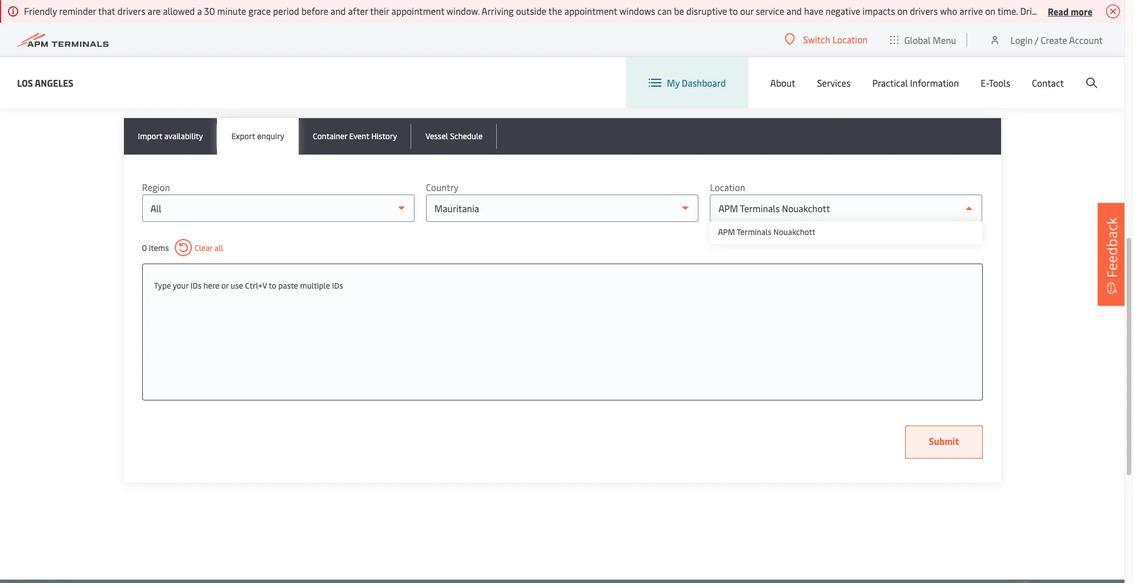 Task type: vqa. For each thing, say whether or not it's contained in the screenshot.
option
no



Task type: locate. For each thing, give the bounding box(es) containing it.
outside
[[516, 5, 546, 17], [1096, 5, 1126, 17]]

read
[[1048, 5, 1069, 17]]

1 vertical spatial to
[[269, 280, 276, 291]]

read more
[[1048, 5, 1093, 17]]

our
[[740, 5, 754, 17]]

0 horizontal spatial location
[[710, 181, 745, 194]]

minute
[[217, 5, 246, 17]]

1 ids from the left
[[191, 280, 202, 291]]

friendly reminder that drivers are allowed a 30 minute grace period before and after their appointment window. arriving outside the appointment windows can be disruptive to our service and have negative impacts on drivers who arrive on time. drivers that arrive outside th
[[24, 5, 1133, 17]]

to left our
[[729, 5, 738, 17]]

arrive right who on the right top of the page
[[960, 5, 983, 17]]

0 horizontal spatial arrive
[[960, 5, 983, 17]]

1 horizontal spatial appointment
[[564, 5, 617, 17]]

arrive right the read at the right of the page
[[1070, 5, 1094, 17]]

after
[[348, 5, 368, 17]]

los
[[17, 76, 33, 89]]

apm
[[718, 227, 735, 238]]

grace
[[248, 5, 271, 17]]

more
[[1071, 5, 1093, 17]]

arrive
[[960, 5, 983, 17], [1070, 5, 1094, 17]]

submit button
[[906, 426, 983, 459]]

export еnquiry
[[231, 131, 284, 142]]

before
[[301, 5, 328, 17]]

1 on from the left
[[897, 5, 908, 17]]

clear
[[195, 242, 213, 253]]

container event history button
[[299, 118, 411, 155]]

are
[[148, 5, 161, 17]]

1 horizontal spatial drivers
[[910, 5, 938, 17]]

1 horizontal spatial that
[[1051, 5, 1068, 17]]

to
[[729, 5, 738, 17], [269, 280, 276, 291]]

0 horizontal spatial drivers
[[117, 5, 145, 17]]

ids
[[191, 280, 202, 291], [332, 280, 343, 291]]

ids right your on the top of the page
[[191, 280, 202, 291]]

drivers
[[117, 5, 145, 17], [910, 5, 938, 17]]

0 horizontal spatial ids
[[191, 280, 202, 291]]

windows
[[619, 5, 655, 17]]

on left time.
[[985, 5, 996, 17]]

about
[[770, 77, 795, 89]]

appointment
[[391, 5, 444, 17], [564, 5, 617, 17]]

1 horizontal spatial outside
[[1096, 5, 1126, 17]]

container event history
[[313, 131, 397, 142]]

drivers left are
[[117, 5, 145, 17]]

global
[[904, 33, 931, 46]]

1 outside from the left
[[516, 5, 546, 17]]

country
[[426, 181, 458, 194]]

1 horizontal spatial ids
[[332, 280, 343, 291]]

e-
[[981, 77, 989, 89]]

location up apm
[[710, 181, 745, 194]]

1 horizontal spatial on
[[985, 5, 996, 17]]

to left paste
[[269, 280, 276, 291]]

2 and from the left
[[787, 5, 802, 17]]

outside left the
[[516, 5, 546, 17]]

and left the have
[[787, 5, 802, 17]]

terminals
[[737, 227, 772, 238]]

create
[[1041, 33, 1067, 46]]

import
[[138, 131, 162, 142]]

and
[[331, 5, 346, 17], [787, 5, 802, 17]]

close alert image
[[1106, 5, 1120, 18]]

1 arrive from the left
[[960, 5, 983, 17]]

None text field
[[154, 276, 971, 296]]

ids right "multiple"
[[332, 280, 343, 291]]

negative
[[826, 5, 860, 17]]

/
[[1035, 33, 1039, 46]]

that left more
[[1051, 5, 1068, 17]]

that
[[98, 5, 115, 17], [1051, 5, 1068, 17]]

tab list
[[124, 118, 1001, 155]]

drivers left who on the right top of the page
[[910, 5, 938, 17]]

have
[[804, 5, 823, 17]]

items
[[149, 242, 169, 253]]

outside left th
[[1096, 5, 1126, 17]]

1 that from the left
[[98, 5, 115, 17]]

switch location button
[[785, 33, 868, 46]]

e-tools button
[[981, 57, 1010, 109]]

on
[[897, 5, 908, 17], [985, 5, 996, 17]]

and left after in the left top of the page
[[331, 5, 346, 17]]

0 horizontal spatial and
[[331, 5, 346, 17]]

0 horizontal spatial appointment
[[391, 5, 444, 17]]

that right reminder
[[98, 5, 115, 17]]

0 horizontal spatial that
[[98, 5, 115, 17]]

switch location
[[803, 33, 868, 46]]

1 vertical spatial location
[[710, 181, 745, 194]]

location down negative on the top of the page
[[833, 33, 868, 46]]

tools
[[989, 77, 1010, 89]]

0 horizontal spatial outside
[[516, 5, 546, 17]]

1 appointment from the left
[[391, 5, 444, 17]]

еnquiry
[[257, 131, 284, 142]]

1 horizontal spatial location
[[833, 33, 868, 46]]

1 horizontal spatial to
[[729, 5, 738, 17]]

2 that from the left
[[1051, 5, 1068, 17]]

availability
[[164, 131, 203, 142]]

appointment right the
[[564, 5, 617, 17]]

0 vertical spatial location
[[833, 33, 868, 46]]

1 horizontal spatial and
[[787, 5, 802, 17]]

2 on from the left
[[985, 5, 996, 17]]

th
[[1129, 5, 1133, 17]]

services button
[[817, 57, 851, 109]]

who
[[940, 5, 957, 17]]

use
[[231, 280, 243, 291]]

on right impacts
[[897, 5, 908, 17]]

container
[[313, 131, 347, 142]]

practical information button
[[872, 57, 959, 109]]

1 and from the left
[[331, 5, 346, 17]]

clear all
[[195, 242, 223, 253]]

a
[[197, 5, 202, 17]]

nouakchott
[[773, 227, 816, 238]]

1 horizontal spatial arrive
[[1070, 5, 1094, 17]]

0 horizontal spatial on
[[897, 5, 908, 17]]

submit
[[929, 435, 959, 448]]

period
[[273, 5, 299, 17]]

los angeles
[[17, 76, 73, 89]]

appointment right their
[[391, 5, 444, 17]]

my
[[667, 77, 680, 89]]

allowed
[[163, 5, 195, 17]]



Task type: describe. For each thing, give the bounding box(es) containing it.
dashboard
[[682, 77, 726, 89]]

window.
[[446, 5, 480, 17]]

2 drivers from the left
[[910, 5, 938, 17]]

type your ids here or use ctrl+v to paste multiple ids
[[154, 280, 343, 291]]

all
[[215, 242, 223, 253]]

vessel schedule button
[[411, 118, 497, 155]]

multiple
[[300, 280, 330, 291]]

or
[[221, 280, 229, 291]]

event
[[349, 131, 369, 142]]

practical
[[872, 77, 908, 89]]

login / create account
[[1011, 33, 1103, 46]]

feedback button
[[1098, 203, 1126, 306]]

schedule
[[450, 131, 483, 142]]

menu
[[933, 33, 956, 46]]

2 ids from the left
[[332, 280, 343, 291]]

contact
[[1032, 77, 1064, 89]]

2 appointment from the left
[[564, 5, 617, 17]]

about button
[[770, 57, 795, 109]]

impacts
[[863, 5, 895, 17]]

los angeles link
[[17, 76, 73, 90]]

contact button
[[1032, 57, 1064, 109]]

search again
[[124, 55, 213, 77]]

drivers
[[1020, 5, 1049, 17]]

ctrl+v
[[245, 280, 267, 291]]

the
[[548, 5, 562, 17]]

my dashboard
[[667, 77, 726, 89]]

can
[[658, 5, 672, 17]]

disruptive
[[686, 5, 727, 17]]

history
[[371, 131, 397, 142]]

0
[[142, 242, 147, 253]]

clear all button
[[175, 239, 223, 256]]

login / create account link
[[989, 23, 1103, 57]]

30
[[204, 5, 215, 17]]

search
[[124, 55, 171, 77]]

their
[[370, 5, 389, 17]]

apm terminals nouakchott
[[718, 227, 816, 238]]

vessel
[[426, 131, 448, 142]]

apm terminals nouakchott option
[[710, 222, 983, 244]]

1 drivers from the left
[[117, 5, 145, 17]]

again
[[175, 55, 213, 77]]

vessel schedule
[[426, 131, 483, 142]]

information
[[910, 77, 959, 89]]

import availability button
[[124, 118, 217, 155]]

tab list containing import availability
[[124, 118, 1001, 155]]

reminder
[[59, 5, 96, 17]]

time.
[[998, 5, 1018, 17]]

0 items
[[142, 242, 169, 253]]

2 outside from the left
[[1096, 5, 1126, 17]]

your
[[173, 280, 189, 291]]

login
[[1011, 33, 1033, 46]]

type
[[154, 280, 171, 291]]

0 vertical spatial to
[[729, 5, 738, 17]]

export еnquiry button
[[217, 118, 299, 155]]

region
[[142, 181, 170, 194]]

angeles
[[35, 76, 73, 89]]

here
[[203, 280, 219, 291]]

2 arrive from the left
[[1070, 5, 1094, 17]]

global menu button
[[879, 23, 968, 57]]

services
[[817, 77, 851, 89]]

paste
[[278, 280, 298, 291]]

read more button
[[1048, 4, 1093, 18]]

global menu
[[904, 33, 956, 46]]

feedback
[[1102, 218, 1121, 278]]

e-tools
[[981, 77, 1010, 89]]

friendly
[[24, 5, 57, 17]]

service
[[756, 5, 784, 17]]

import availability
[[138, 131, 203, 142]]

switch
[[803, 33, 830, 46]]

account
[[1069, 33, 1103, 46]]

export
[[231, 131, 255, 142]]

0 horizontal spatial to
[[269, 280, 276, 291]]

my dashboard button
[[649, 57, 726, 109]]

arriving
[[482, 5, 514, 17]]

be
[[674, 5, 684, 17]]



